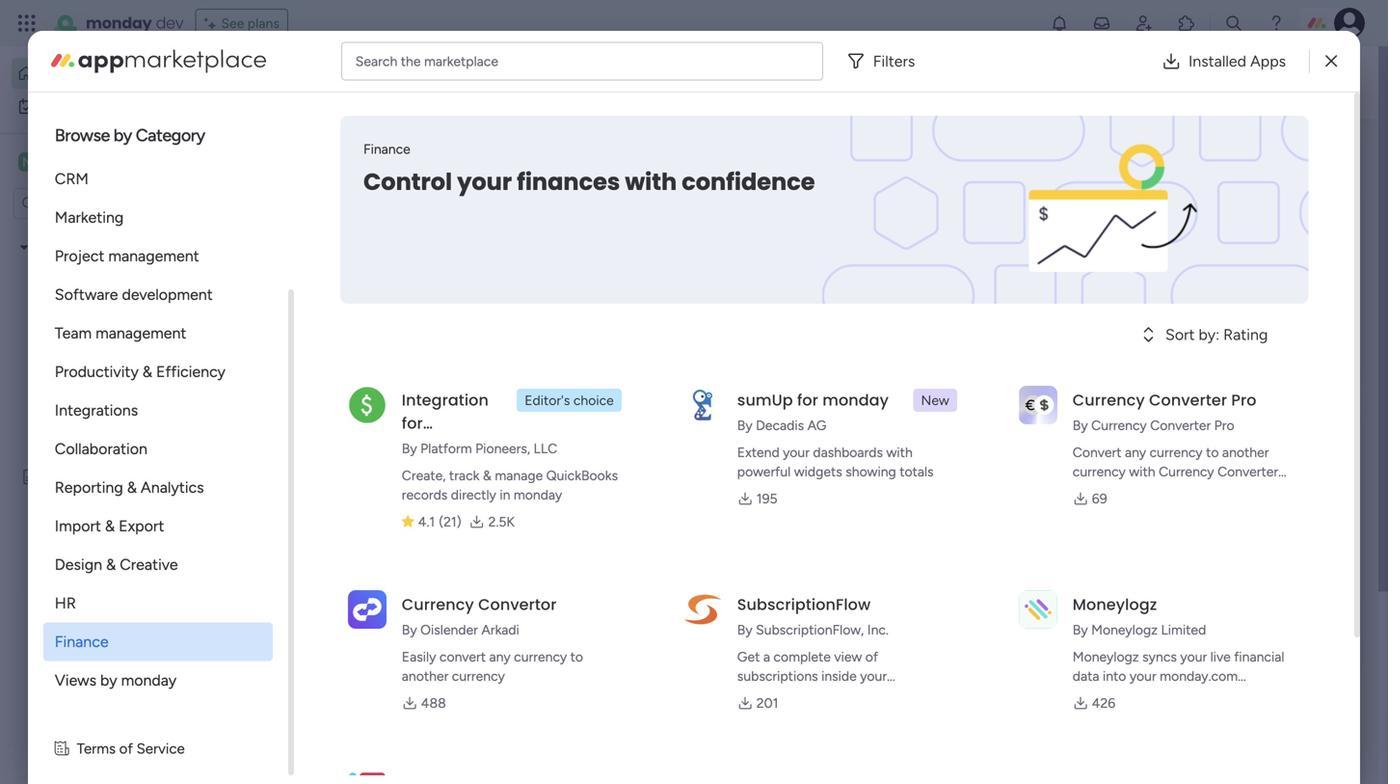 Task type: describe. For each thing, give the bounding box(es) containing it.
dev up apps marketplace image
[[156, 12, 184, 34]]

monday inside create, track & manage quickbooks records directly in monday
[[514, 487, 563, 503]]

boost
[[1082, 567, 1123, 586]]

circle o image
[[1100, 230, 1112, 245]]

> up complete
[[781, 621, 789, 638]]

oislender
[[421, 622, 478, 638]]

0 vertical spatial moneylogz
[[1073, 594, 1158, 615]]

integration
[[402, 389, 489, 411]]

showing
[[846, 463, 897, 480]]

my right caret down icon
[[35, 239, 53, 256]]

1 vertical spatial moneylogz
[[1092, 622, 1158, 638]]

editor's choice
[[525, 392, 614, 408]]

any inside convert any currency to another currency with currency converter pro.
[[1126, 444, 1147, 461]]

maria williams image
[[1335, 8, 1366, 39]]

dev up 'a'
[[756, 621, 778, 638]]

my up ag
[[793, 385, 811, 401]]

by platform pioneers, llc
[[402, 440, 558, 457]]

circle o image
[[1100, 206, 1112, 220]]

my up view
[[862, 621, 881, 638]]

with inside boost your workflow in minutes with ready-made templates
[[1303, 567, 1333, 586]]

by for browse
[[114, 125, 132, 146]]

currency down convert
[[1073, 463, 1126, 480]]

public board image for feature spec template
[[20, 468, 39, 486]]

my team
[[44, 153, 108, 171]]

apps image
[[1178, 14, 1197, 33]]

finance for finance control your finances with confidence
[[363, 141, 411, 157]]

templates inside button
[[1208, 633, 1278, 651]]

currency inside currency convertor by oislender arkadi
[[402, 594, 474, 615]]

upload
[[1119, 204, 1165, 221]]

workspace image
[[18, 151, 38, 173]]

to inside easily convert any currency to another currency
[[571, 649, 584, 665]]

track
[[449, 467, 480, 484]]

currency down the convert
[[452, 668, 505, 684]]

good
[[275, 53, 309, 69]]

app logo image for currency convertor
[[348, 590, 387, 629]]

426
[[1093, 695, 1116, 711]]

> up easily at the left bottom of the page
[[424, 621, 432, 638]]

project
[[55, 247, 105, 265]]

subscriptionflow by subscriptionflow, inc.
[[738, 594, 889, 638]]

team up view
[[815, 621, 847, 638]]

learn & get inspired
[[1071, 695, 1209, 714]]

the
[[401, 53, 421, 69]]

recently visited
[[325, 158, 454, 179]]

69
[[1093, 490, 1108, 507]]

invite members image
[[1135, 14, 1155, 33]]

0 horizontal spatial spec
[[95, 469, 124, 485]]

installed apps button
[[1147, 42, 1302, 81]]

templates inside boost your workflow in minutes with ready-made templates
[[1170, 591, 1239, 609]]

> left the inc.
[[850, 621, 859, 638]]

explore templates button
[[1082, 623, 1348, 661]]

monday up service
[[121, 671, 177, 690]]

another inside convert any currency to another currency with currency converter pro.
[[1223, 444, 1270, 461]]

Search in workspace field
[[41, 192, 161, 215]]

> up platform
[[424, 385, 432, 401]]

complete profile link
[[1119, 276, 1360, 297]]

2 monday dev > my team > my scrum team link from the left
[[671, 196, 1009, 413]]

finances
[[517, 166, 620, 198]]

for for integration
[[402, 412, 423, 434]]

with inside convert any currency to another currency with currency converter pro.
[[1130, 463, 1156, 480]]

public board image for getting started
[[41, 435, 60, 453]]

filters button
[[839, 42, 931, 81]]

check circle image
[[1100, 181, 1112, 196]]

apps
[[1251, 52, 1287, 70]]

app logo image for subscriptionflow
[[684, 590, 722, 629]]

ready-
[[1082, 591, 1127, 609]]

apps marketplace image
[[51, 50, 266, 73]]

0 vertical spatial pro
[[1232, 389, 1257, 411]]

widgets
[[794, 463, 843, 480]]

project management
[[55, 247, 199, 265]]

of inside terms of service 'link'
[[119, 740, 133, 758]]

inc.
[[868, 622, 889, 638]]

browse by category
[[55, 125, 205, 146]]

finance control your finances with confidence
[[363, 141, 815, 198]]

public board image for tasks
[[41, 271, 60, 289]]

category
[[136, 125, 205, 146]]

integrations
[[55, 401, 138, 420]]

efficiency
[[156, 363, 226, 381]]

terms of service
[[77, 740, 185, 758]]

views
[[55, 671, 97, 690]]

of inside get a complete view of subscriptions inside your monday.com interface with subscriptionflow app
[[866, 649, 879, 665]]

monday up get
[[704, 621, 752, 638]]

hr
[[55, 594, 76, 612]]

template inside quick search results list box
[[445, 590, 509, 608]]

new
[[922, 392, 950, 408]]

app inside invite team members complete profile install our mobile app
[[1235, 302, 1262, 320]]

good morning, maria! quickly access your recent boards, inbox and workspaces
[[275, 53, 589, 112]]

monday dev > my team > my scrum team up by platform pioneers, llc at the left
[[346, 385, 598, 401]]

sumup
[[738, 389, 794, 411]]

spec inside quick search results list box
[[408, 590, 442, 608]]

morning,
[[312, 53, 365, 69]]

0 vertical spatial complete
[[1100, 148, 1177, 168]]

installed apps
[[1189, 52, 1287, 70]]

team inside workspace selection element
[[70, 153, 108, 171]]

another inside easily convert any currency to another currency
[[402, 668, 449, 684]]

any inside easily convert any currency to another currency
[[490, 649, 511, 665]]

recent
[[417, 73, 462, 91]]

search inside quick search 'button'
[[1297, 73, 1345, 92]]

choice
[[574, 392, 614, 408]]

my inside workspace selection element
[[44, 153, 66, 171]]

& for import & export
[[105, 517, 115, 535]]

help image
[[1267, 14, 1287, 33]]

my up platform
[[435, 385, 454, 401]]

development
[[122, 286, 213, 304]]

monday left oislender
[[346, 621, 395, 638]]

subscriptions
[[738, 668, 819, 684]]

service
[[137, 740, 185, 758]]

monday dev > my team
[[346, 621, 490, 638]]

0 horizontal spatial search
[[356, 53, 398, 69]]

invite team members complete profile install our mobile app
[[1119, 253, 1262, 320]]

give
[[1142, 63, 1171, 80]]

install our mobile app link
[[1119, 300, 1360, 322]]

converter inside convert any currency to another currency with currency converter pro.
[[1218, 463, 1279, 480]]

create, track & manage quickbooks records directly in monday
[[402, 467, 618, 503]]

lottie animation image
[[0, 589, 246, 784]]

enable
[[1119, 228, 1162, 246]]

design & creative
[[55, 556, 178, 574]]

select product image
[[17, 14, 37, 33]]

1 horizontal spatial lottie animation element
[[632, 46, 1174, 120]]

rating
[[1224, 326, 1269, 344]]

our
[[1160, 302, 1185, 320]]

2.5k
[[489, 514, 515, 530]]

1 vertical spatial pro
[[1215, 417, 1235, 434]]

complete your profile
[[1100, 148, 1271, 168]]

dapulse x slim image
[[1326, 50, 1338, 73]]

0 horizontal spatial template
[[127, 469, 181, 485]]

upload your photo link
[[1100, 202, 1360, 224]]

my up the convert
[[435, 621, 454, 638]]

> up by decadis ag
[[781, 385, 789, 401]]

app logo image for moneylogz
[[1019, 590, 1058, 629]]

decadis
[[756, 417, 805, 434]]

convert
[[1073, 444, 1122, 461]]

search everything image
[[1225, 14, 1244, 33]]

1 monday dev > my team > my scrum team link from the left
[[313, 196, 652, 413]]

invite team members link
[[1119, 251, 1360, 273]]

dashboards
[[813, 444, 884, 461]]

by inside subscriptionflow by subscriptionflow, inc.
[[738, 622, 753, 638]]

software development
[[55, 286, 213, 304]]

creative
[[120, 556, 178, 574]]

collaboration
[[55, 440, 148, 458]]

upload your photo
[[1119, 204, 1240, 221]]

invite
[[1119, 253, 1155, 270]]

your inside good morning, maria! quickly access your recent boards, inbox and workspaces
[[382, 73, 413, 91]]

for for sumup
[[798, 389, 819, 411]]

enable desktop notifications link
[[1100, 226, 1360, 248]]

by up create,
[[402, 440, 417, 457]]

workspaces
[[275, 94, 357, 112]]

v2 user feedback image
[[1119, 72, 1134, 93]]

caret down image
[[20, 241, 28, 254]]

0 horizontal spatial feature spec template
[[45, 469, 181, 485]]

convert any currency to another currency with currency converter pro.
[[1073, 444, 1279, 499]]

mobile
[[1188, 302, 1232, 320]]

m
[[22, 154, 34, 170]]

my up complete
[[793, 621, 811, 638]]

monday.com
[[738, 687, 816, 704]]

platform
[[421, 440, 472, 457]]

complete
[[774, 649, 831, 665]]

complete inside invite team members complete profile install our mobile app
[[1119, 278, 1183, 295]]

bugs
[[67, 370, 97, 387]]

team management
[[55, 324, 187, 342]]

arkadi
[[482, 622, 520, 638]]

0 vertical spatial converter
[[1150, 389, 1228, 411]]

home option
[[12, 58, 207, 89]]

monday dev > my team > my scrum team up view
[[704, 621, 955, 638]]

easily convert any currency to another currency
[[402, 649, 584, 684]]

moneylogz by moneylogz limited
[[1073, 594, 1207, 638]]

feature inside list box
[[45, 469, 91, 485]]

confidence
[[682, 166, 815, 198]]

4.1
[[418, 514, 435, 530]]



Task type: vqa. For each thing, say whether or not it's contained in the screenshot.


Task type: locate. For each thing, give the bounding box(es) containing it.
any right convert
[[1126, 444, 1147, 461]]

of right view
[[866, 649, 879, 665]]

your down account
[[1169, 204, 1198, 221]]

inbox
[[521, 73, 560, 91]]

get a complete view of subscriptions inside your monday.com interface with subscriptionflow app
[[738, 649, 903, 723]]

desktop
[[1166, 228, 1220, 246]]

(21)
[[439, 514, 462, 530]]

1 vertical spatial another
[[402, 668, 449, 684]]

to
[[1207, 444, 1220, 461], [571, 649, 584, 665]]

in left minutes
[[1228, 567, 1240, 586]]

pro up convert any currency to another currency with currency converter pro.
[[1215, 417, 1235, 434]]

monday down manage
[[514, 487, 563, 503]]

your inside the extend your dashboards with powerful widgets showing totals
[[783, 444, 810, 461]]

sort
[[1166, 326, 1196, 344]]

your
[[1181, 148, 1217, 168], [1169, 204, 1198, 221]]

public board image down project
[[41, 271, 60, 289]]

currency inside convert any currency to another currency with currency converter pro.
[[1159, 463, 1215, 480]]

0 vertical spatial lottie animation element
[[632, 46, 1174, 120]]

your inside get a complete view of subscriptions inside your monday.com interface with subscriptionflow app
[[861, 668, 887, 684]]

0 horizontal spatial feature
[[45, 469, 91, 485]]

of right terms
[[119, 740, 133, 758]]

1 horizontal spatial app
[[1235, 302, 1262, 320]]

dev up create,
[[398, 385, 420, 401]]

tasks inside quick search results list box
[[707, 590, 746, 608]]

dev up easily at the left bottom of the page
[[398, 621, 420, 638]]

1 vertical spatial feature spec template
[[350, 590, 509, 608]]

by inside moneylogz by moneylogz limited
[[1073, 622, 1089, 638]]

1 horizontal spatial feature spec template
[[350, 590, 509, 608]]

manage
[[495, 467, 543, 484]]

with right interface
[[877, 687, 903, 704]]

moneylogz down boost
[[1073, 594, 1158, 615]]

> up dashboards
[[850, 385, 859, 401]]

& inside create, track & manage quickbooks records directly in monday
[[483, 467, 492, 484]]

0 horizontal spatial lottie animation element
[[0, 589, 246, 784]]

workspace selection element
[[18, 150, 110, 174]]

monday dev > my team > my scrum team up ag
[[704, 385, 955, 401]]

template up arkadi
[[445, 590, 509, 608]]

getting started
[[67, 436, 161, 452]]

1 vertical spatial public board image
[[680, 588, 701, 610]]

feature spec template down collaboration
[[45, 469, 181, 485]]

quick
[[1253, 73, 1293, 92]]

488
[[421, 695, 446, 711]]

app logo image for currency converter pro
[[1019, 386, 1058, 424]]

1 subscriptionflow from the top
[[738, 594, 871, 615]]

banner logo image
[[934, 116, 1286, 304]]

tasks
[[67, 272, 99, 288], [707, 590, 746, 608]]

templates
[[1170, 591, 1239, 609], [1208, 633, 1278, 651]]

1 vertical spatial of
[[119, 740, 133, 758]]

in inside boost your workflow in minutes with ready-made templates
[[1228, 567, 1240, 586]]

0 horizontal spatial finance
[[55, 633, 109, 651]]

profile up setup account link
[[1221, 148, 1271, 168]]

currency down currency converter pro by currency converter pro
[[1150, 444, 1203, 461]]

1 horizontal spatial public board image
[[680, 588, 701, 610]]

1 vertical spatial subscriptionflow
[[738, 707, 843, 723]]

& for reporting & analytics
[[127, 478, 137, 497]]

1 vertical spatial profile
[[1187, 278, 1228, 295]]

view
[[835, 649, 863, 665]]

learn
[[1071, 695, 1109, 714]]

currency converter pro by currency converter pro
[[1073, 389, 1257, 434]]

your down view
[[861, 668, 887, 684]]

any down arkadi
[[490, 649, 511, 665]]

with right finances
[[625, 166, 677, 198]]

0 vertical spatial subscriptionflow
[[738, 594, 871, 615]]

0 vertical spatial app
[[1235, 302, 1262, 320]]

0 vertical spatial any
[[1126, 444, 1147, 461]]

& right the design
[[106, 556, 116, 574]]

1 horizontal spatial search
[[1297, 73, 1345, 92]]

management for project management
[[108, 247, 199, 265]]

0 vertical spatial feature spec template
[[45, 469, 181, 485]]

0 vertical spatial template
[[127, 469, 181, 485]]

with down currency converter pro by currency converter pro
[[1130, 463, 1156, 480]]

monday up by decadis ag
[[704, 385, 752, 401]]

1 vertical spatial any
[[490, 649, 511, 665]]

search down dapulse x slim icon
[[1297, 73, 1345, 92]]

by up extend on the right
[[738, 417, 753, 434]]

minutes
[[1244, 567, 1300, 586]]

subscriptionflow down monday.com
[[738, 707, 843, 723]]

templates right limited
[[1208, 633, 1278, 651]]

& left export on the bottom left of the page
[[105, 517, 115, 535]]

installed
[[1189, 52, 1247, 70]]

1 vertical spatial complete
[[1119, 278, 1183, 295]]

scrum
[[57, 239, 94, 256], [527, 385, 564, 401], [884, 385, 921, 401], [884, 621, 921, 638]]

0 horizontal spatial monday dev > my team > my scrum team link
[[313, 196, 652, 413]]

pro.
[[1073, 483, 1096, 499]]

queue
[[100, 370, 140, 387]]

team up by platform pioneers, llc at the left
[[457, 385, 490, 401]]

feature
[[45, 469, 91, 485], [350, 590, 405, 608]]

llc
[[534, 440, 558, 457]]

explore templates
[[1153, 633, 1278, 651]]

& right track
[[483, 467, 492, 484]]

> left editor's
[[493, 385, 501, 401]]

see plans
[[221, 15, 280, 31]]

getting started element
[[1071, 731, 1360, 784]]

profile up mobile
[[1187, 278, 1228, 295]]

to inside convert any currency to another currency with currency converter pro.
[[1207, 444, 1220, 461]]

account
[[1161, 179, 1217, 197]]

subscriptionflow inside subscriptionflow by subscriptionflow, inc.
[[738, 594, 871, 615]]

export
[[119, 517, 164, 535]]

subscriptionflow up subscriptionflow,
[[738, 594, 871, 615]]

0 vertical spatial profile
[[1221, 148, 1271, 168]]

of
[[866, 649, 879, 665], [119, 740, 133, 758]]

spec down collaboration
[[95, 469, 124, 485]]

get
[[738, 649, 760, 665]]

your inside finance control your finances with confidence
[[457, 166, 512, 198]]

0 horizontal spatial of
[[119, 740, 133, 758]]

monday dev > my team > my scrum team
[[346, 385, 598, 401], [704, 385, 955, 401], [704, 621, 955, 638]]

tasks for public board icon within quick search results list box
[[707, 590, 746, 608]]

1 horizontal spatial for
[[798, 389, 819, 411]]

1 horizontal spatial tasks
[[707, 590, 746, 608]]

getting
[[67, 436, 113, 452]]

search the marketplace
[[356, 53, 499, 69]]

spec up monday dev > my team
[[408, 590, 442, 608]]

productivity & efficiency
[[55, 363, 226, 381]]

0 vertical spatial feature
[[45, 469, 91, 485]]

0 horizontal spatial in
[[500, 487, 511, 503]]

0 horizontal spatial any
[[490, 649, 511, 665]]

for up ag
[[798, 389, 819, 411]]

team down browse
[[70, 153, 108, 171]]

template
[[127, 469, 181, 485], [445, 590, 509, 608]]

pro
[[1232, 389, 1257, 411], [1215, 417, 1235, 434]]

1 horizontal spatial spec
[[408, 590, 442, 608]]

team up ag
[[815, 385, 847, 401]]

option
[[0, 230, 246, 234]]

by up easily at the left bottom of the page
[[402, 622, 417, 638]]

install
[[1119, 302, 1157, 320]]

with inside finance control your finances with confidence
[[625, 166, 677, 198]]

1 vertical spatial management
[[96, 324, 187, 342]]

access
[[331, 73, 379, 91]]

app inside get a complete view of subscriptions inside your monday.com interface with subscriptionflow app
[[846, 707, 871, 723]]

monday left integration
[[346, 385, 395, 401]]

quick search button
[[1221, 63, 1360, 102]]

list box
[[0, 227, 246, 754]]

public board image inside quick search results list box
[[680, 588, 701, 610]]

0 vertical spatial in
[[500, 487, 511, 503]]

1 public board image from the top
[[41, 271, 60, 289]]

pro down rating
[[1232, 389, 1257, 411]]

profile inside invite team members complete profile install our mobile app
[[1187, 278, 1228, 295]]

0 horizontal spatial another
[[402, 668, 449, 684]]

lottie animation element
[[632, 46, 1174, 120], [0, 589, 246, 784]]

tasks down project
[[67, 272, 99, 288]]

views by monday
[[55, 671, 177, 690]]

with inside get a complete view of subscriptions inside your monday.com interface with subscriptionflow app
[[877, 687, 903, 704]]

converter
[[1150, 389, 1228, 411], [1151, 417, 1212, 434], [1218, 463, 1279, 480]]

your for profile
[[1181, 148, 1217, 168]]

my scrum team
[[35, 239, 128, 256]]

convert
[[440, 649, 486, 665]]

subscriptionflow inside get a complete view of subscriptions inside your monday.com interface with subscriptionflow app
[[738, 707, 843, 723]]

notifications image
[[1050, 14, 1070, 33]]

home link
[[12, 58, 207, 89]]

& for learn & get inspired
[[1113, 695, 1123, 714]]

finance inside finance control your finances with confidence
[[363, 141, 411, 157]]

templates image image
[[1088, 416, 1343, 550]]

public board image
[[20, 468, 39, 486], [680, 588, 701, 610]]

feature down getting
[[45, 469, 91, 485]]

1 horizontal spatial any
[[1126, 444, 1147, 461]]

0 horizontal spatial quickbooks
[[402, 435, 493, 457]]

0 vertical spatial for
[[798, 389, 819, 411]]

1 vertical spatial to
[[571, 649, 584, 665]]

by right views
[[100, 671, 117, 690]]

1 vertical spatial in
[[1228, 567, 1240, 586]]

templates down workflow
[[1170, 591, 1239, 609]]

finance for finance
[[55, 633, 109, 651]]

quickbooks inside create, track & manage quickbooks records directly in monday
[[547, 467, 618, 484]]

0 vertical spatial finance
[[363, 141, 411, 157]]

& for design & creative
[[106, 556, 116, 574]]

feature spec template up monday dev > my team
[[350, 590, 509, 608]]

& right queue
[[143, 363, 153, 381]]

my
[[44, 153, 66, 171], [35, 239, 53, 256], [435, 385, 454, 401], [505, 385, 523, 401], [793, 385, 811, 401], [862, 385, 881, 401], [435, 621, 454, 638], [793, 621, 811, 638], [862, 621, 881, 638]]

by inside currency convertor by oislender arkadi
[[402, 622, 417, 638]]

0 vertical spatial quickbooks
[[402, 435, 493, 457]]

by up get
[[738, 622, 753, 638]]

& for productivity & efficiency
[[143, 363, 153, 381]]

0 horizontal spatial public board image
[[20, 468, 39, 486]]

my right workspace image
[[44, 153, 66, 171]]

1 vertical spatial by
[[100, 671, 117, 690]]

0 vertical spatial management
[[108, 247, 199, 265]]

complete up install
[[1119, 278, 1183, 295]]

management for team management
[[96, 324, 187, 342]]

directly
[[451, 487, 497, 503]]

moneylogz down ready-
[[1092, 622, 1158, 638]]

currency convertor by oislender arkadi
[[402, 594, 557, 638]]

design
[[55, 556, 102, 574]]

team down software
[[55, 324, 92, 342]]

quickbooks
[[402, 435, 493, 457], [547, 467, 618, 484]]

>
[[424, 385, 432, 401], [493, 385, 501, 401], [781, 385, 789, 401], [850, 385, 859, 401], [424, 621, 432, 638], [781, 621, 789, 638], [850, 621, 859, 638]]

in inside create, track & manage quickbooks records directly in monday
[[500, 487, 511, 503]]

app down interface
[[846, 707, 871, 723]]

0 vertical spatial of
[[866, 649, 879, 665]]

productivity
[[55, 363, 139, 381]]

management
[[108, 247, 199, 265], [96, 324, 187, 342]]

template down started
[[127, 469, 181, 485]]

1 vertical spatial for
[[402, 412, 423, 434]]

0 horizontal spatial for
[[402, 412, 423, 434]]

terms
[[77, 740, 116, 758]]

your up made
[[1126, 567, 1157, 586]]

finance up views
[[55, 633, 109, 651]]

1 horizontal spatial feature
[[350, 590, 405, 608]]

0 vertical spatial spec
[[95, 469, 124, 485]]

finance
[[363, 141, 411, 157], [55, 633, 109, 651]]

1 vertical spatial app
[[846, 707, 871, 723]]

public board image for tasks
[[680, 588, 701, 610]]

0 vertical spatial by
[[114, 125, 132, 146]]

1 vertical spatial template
[[445, 590, 509, 608]]

by right browse
[[114, 125, 132, 146]]

my up dashboards
[[862, 385, 881, 401]]

0 vertical spatial your
[[1181, 148, 1217, 168]]

1 horizontal spatial finance
[[363, 141, 411, 157]]

currency down arkadi
[[514, 649, 567, 665]]

maria!
[[368, 53, 405, 69]]

0 horizontal spatial app
[[846, 707, 871, 723]]

explore
[[1153, 633, 1205, 651]]

setup
[[1119, 179, 1158, 197]]

0 horizontal spatial to
[[571, 649, 584, 665]]

your up account
[[1181, 148, 1217, 168]]

pioneers,
[[476, 440, 531, 457]]

finance up recently visited
[[363, 141, 411, 157]]

1 horizontal spatial of
[[866, 649, 879, 665]]

list box containing my scrum team
[[0, 227, 246, 754]]

management up productivity & efficiency
[[96, 324, 187, 342]]

with inside the extend your dashboards with powerful widgets showing totals
[[887, 444, 913, 461]]

crm
[[55, 170, 89, 188]]

workflow
[[1161, 567, 1224, 586]]

& up export on the bottom left of the page
[[127, 478, 137, 497]]

members
[[1197, 253, 1257, 270]]

by down ready-
[[1073, 622, 1089, 638]]

team up the convert
[[457, 621, 490, 638]]

sort by: rating
[[1166, 326, 1269, 344]]

your down maria!
[[382, 73, 413, 91]]

import
[[55, 517, 101, 535]]

0 horizontal spatial tasks
[[67, 272, 99, 288]]

inbox image
[[1093, 14, 1112, 33]]

in
[[500, 487, 511, 503], [1228, 567, 1240, 586]]

software
[[55, 286, 118, 304]]

1 horizontal spatial in
[[1228, 567, 1240, 586]]

extend
[[738, 444, 780, 461]]

for down integration
[[402, 412, 423, 434]]

1 vertical spatial feature
[[350, 590, 405, 608]]

enable desktop notifications
[[1119, 228, 1308, 246]]

2 vertical spatial converter
[[1218, 463, 1279, 480]]

by
[[114, 125, 132, 146], [100, 671, 117, 690]]

bugs queue
[[67, 370, 140, 387]]

0 vertical spatial to
[[1207, 444, 1220, 461]]

terms of use image
[[55, 738, 69, 760]]

ag
[[808, 417, 827, 434]]

1 vertical spatial converter
[[1151, 417, 1212, 434]]

for
[[798, 389, 819, 411], [402, 412, 423, 434]]

totals
[[900, 463, 934, 480]]

0 vertical spatial templates
[[1170, 591, 1239, 609]]

1 vertical spatial tasks
[[707, 590, 746, 608]]

1 vertical spatial public board image
[[41, 435, 60, 453]]

with up totals
[[887, 444, 913, 461]]

monday up home option
[[86, 12, 152, 34]]

dev up decadis on the bottom right
[[756, 385, 778, 401]]

1 horizontal spatial template
[[445, 590, 509, 608]]

another down currency converter pro by currency converter pro
[[1223, 444, 1270, 461]]

195
[[757, 490, 778, 507]]

0 vertical spatial another
[[1223, 444, 1270, 461]]

your right the visited
[[457, 166, 512, 198]]

feature inside quick search results list box
[[350, 590, 405, 608]]

quickbooks up track
[[402, 435, 493, 457]]

1 vertical spatial templates
[[1208, 633, 1278, 651]]

0 vertical spatial public board image
[[20, 468, 39, 486]]

1 horizontal spatial quickbooks
[[547, 467, 618, 484]]

in down manage
[[500, 487, 511, 503]]

search up access
[[356, 53, 398, 69]]

app logo image
[[348, 386, 387, 424], [684, 386, 722, 424], [1019, 386, 1058, 424], [348, 590, 387, 629], [684, 590, 722, 629], [1019, 590, 1058, 629]]

0 vertical spatial public board image
[[41, 271, 60, 289]]

2 public board image from the top
[[41, 435, 60, 453]]

by for views
[[100, 671, 117, 690]]

management up development
[[108, 247, 199, 265]]

1 vertical spatial your
[[1169, 204, 1198, 221]]

1 vertical spatial finance
[[55, 633, 109, 651]]

tasks for public board image related to tasks
[[67, 272, 99, 288]]

for inside the integration for quickbooks
[[402, 412, 423, 434]]

1 vertical spatial quickbooks
[[547, 467, 618, 484]]

your inside boost your workflow in minutes with ready-made templates
[[1126, 567, 1157, 586]]

quickly
[[275, 73, 327, 91]]

monday up ag
[[823, 389, 889, 411]]

marketplace
[[424, 53, 499, 69]]

team inside invite team members complete profile install our mobile app
[[1159, 253, 1193, 270]]

quickbooks down llc
[[547, 467, 618, 484]]

interface
[[819, 687, 873, 704]]

filters
[[874, 52, 916, 70]]

1 vertical spatial spec
[[408, 590, 442, 608]]

reporting & analytics
[[55, 478, 204, 497]]

1 vertical spatial search
[[1297, 73, 1345, 92]]

currency
[[1150, 444, 1203, 461], [1073, 463, 1126, 480], [514, 649, 567, 665], [452, 668, 505, 684]]

1 horizontal spatial another
[[1223, 444, 1270, 461]]

recently
[[325, 158, 396, 179]]

your for photo
[[1169, 204, 1198, 221]]

v2 bolt switch image
[[1237, 72, 1248, 93]]

complete up setup
[[1100, 148, 1177, 168]]

0 vertical spatial search
[[356, 53, 398, 69]]

0 vertical spatial tasks
[[67, 272, 99, 288]]

quick search results list box
[[298, 180, 1024, 672]]

1 horizontal spatial to
[[1207, 444, 1220, 461]]

1 vertical spatial lottie animation element
[[0, 589, 246, 784]]

1 horizontal spatial monday dev > my team > my scrum team link
[[671, 196, 1009, 413]]

by inside currency converter pro by currency converter pro
[[1073, 417, 1089, 434]]

public board image
[[41, 271, 60, 289], [41, 435, 60, 453]]

my left editor's
[[505, 385, 523, 401]]

2 subscriptionflow from the top
[[738, 707, 843, 723]]

feature up monday dev > my team
[[350, 590, 405, 608]]

feature spec template inside quick search results list box
[[350, 590, 509, 608]]



